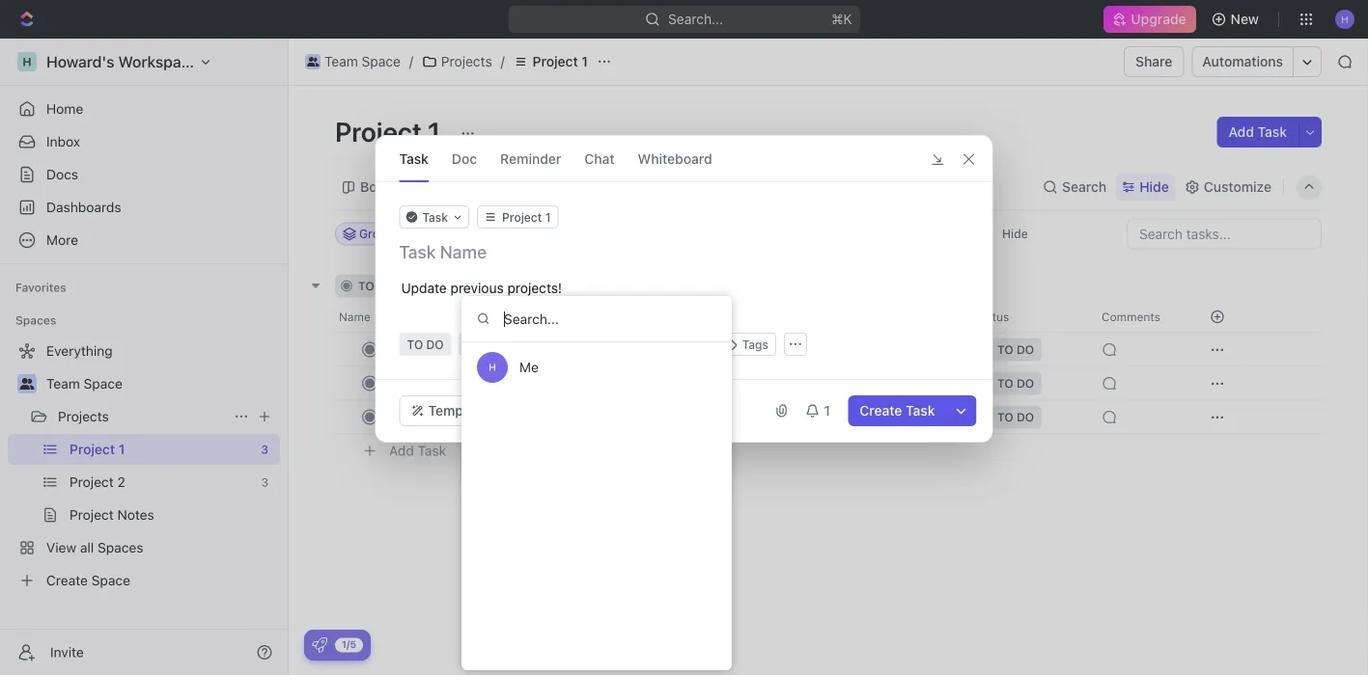 Task type: locate. For each thing, give the bounding box(es) containing it.
task inside button
[[906, 403, 935, 419]]

task 3 link
[[384, 404, 669, 432]]

whiteboard button
[[638, 136, 712, 182]]

0 vertical spatial team space
[[324, 54, 401, 70]]

1 horizontal spatial add task
[[478, 280, 529, 293]]

‎task 1 link
[[384, 336, 669, 364]]

2 / from the left
[[501, 54, 505, 70]]

0 horizontal spatial projects
[[58, 409, 109, 425]]

0 horizontal spatial user group image
[[20, 379, 34, 390]]

chat button
[[585, 136, 615, 182]]

1 horizontal spatial user group image
[[307, 57, 319, 67]]

1 vertical spatial 1
[[428, 115, 441, 147]]

1 vertical spatial 3
[[422, 409, 431, 425]]

0 horizontal spatial add task
[[389, 443, 446, 459]]

1 vertical spatial project 1
[[335, 115, 446, 147]]

space
[[362, 54, 401, 70], [84, 376, 123, 392]]

space inside tree
[[84, 376, 123, 392]]

0 horizontal spatial team space link
[[46, 369, 276, 400]]

1 vertical spatial space
[[84, 376, 123, 392]]

0 vertical spatial team
[[324, 54, 358, 70]]

spaces
[[15, 314, 56, 327]]

project 1
[[533, 54, 588, 70], [335, 115, 446, 147]]

0 horizontal spatial team
[[46, 376, 80, 392]]

0 vertical spatial user group image
[[307, 57, 319, 67]]

1 vertical spatial team
[[46, 376, 80, 392]]

doc
[[452, 151, 477, 167]]

team space
[[324, 54, 401, 70], [46, 376, 123, 392]]

task 3
[[389, 409, 431, 425]]

1 horizontal spatial /
[[501, 54, 505, 70]]

add up customize
[[1229, 124, 1254, 140]]

upgrade
[[1131, 11, 1186, 27]]

projects
[[441, 54, 492, 70], [58, 409, 109, 425]]

1
[[582, 54, 588, 70], [428, 115, 441, 147], [422, 342, 428, 358]]

add task button down task 3
[[380, 440, 454, 463]]

inbox
[[46, 134, 80, 150]]

projects inside tree
[[58, 409, 109, 425]]

add task
[[1229, 124, 1287, 140], [478, 280, 529, 293], [389, 443, 446, 459]]

project 1 link
[[509, 50, 593, 73]]

team
[[324, 54, 358, 70], [46, 376, 80, 392]]

add task up assignee dropdown button
[[478, 280, 529, 293]]

3 down 2
[[422, 409, 431, 425]]

dialog
[[375, 135, 993, 443]]

hide button
[[995, 223, 1036, 246]]

0 vertical spatial projects link
[[417, 50, 497, 73]]

project
[[533, 54, 578, 70], [335, 115, 422, 147]]

0 horizontal spatial space
[[84, 376, 123, 392]]

reminder
[[500, 151, 561, 167]]

to
[[358, 280, 374, 293]]

0 horizontal spatial project
[[335, 115, 422, 147]]

user group image
[[307, 57, 319, 67], [20, 379, 34, 390]]

0 vertical spatial project
[[533, 54, 578, 70]]

0 vertical spatial add
[[1229, 124, 1254, 140]]

1 vertical spatial hide
[[1002, 227, 1028, 241]]

/
[[409, 54, 413, 70], [501, 54, 505, 70]]

‎task left 2
[[389, 376, 419, 392]]

1 vertical spatial user group image
[[20, 379, 34, 390]]

2 ‎task from the top
[[389, 376, 419, 392]]

0 vertical spatial space
[[362, 54, 401, 70]]

‎task 2
[[389, 376, 430, 392]]

team inside sidebar "navigation"
[[46, 376, 80, 392]]

board link
[[356, 174, 398, 201]]

‎task up ‎task 2
[[389, 342, 419, 358]]

2 horizontal spatial add
[[1229, 124, 1254, 140]]

1 ‎task from the top
[[389, 342, 419, 358]]

0 vertical spatial ‎task
[[389, 342, 419, 358]]

add task down task 3
[[389, 443, 446, 459]]

add task button
[[1217, 117, 1299, 148], [455, 275, 537, 298], [380, 440, 454, 463]]

1 horizontal spatial hide
[[1140, 179, 1169, 195]]

1 / from the left
[[409, 54, 413, 70]]

1 vertical spatial add
[[478, 280, 500, 293]]

1 vertical spatial team space
[[46, 376, 123, 392]]

table link
[[653, 174, 691, 201]]

gantt
[[586, 179, 621, 195]]

add task up customize
[[1229, 124, 1287, 140]]

add
[[1229, 124, 1254, 140], [478, 280, 500, 293], [389, 443, 414, 459]]

hide
[[1140, 179, 1169, 195], [1002, 227, 1028, 241]]

list
[[434, 179, 457, 195]]

3
[[417, 280, 425, 293], [422, 409, 431, 425]]

2
[[422, 376, 430, 392]]

new button
[[1204, 4, 1271, 35]]

add left projects!
[[478, 280, 500, 293]]

calendar
[[493, 179, 550, 195]]

0 horizontal spatial hide
[[1002, 227, 1028, 241]]

tree
[[8, 336, 280, 597]]

team space inside tree
[[46, 376, 123, 392]]

add down task 3
[[389, 443, 414, 459]]

1 vertical spatial projects link
[[58, 402, 226, 433]]

h
[[489, 362, 496, 373]]

1/5
[[342, 640, 356, 651]]

Search... text field
[[462, 296, 732, 343]]

‎task
[[389, 342, 419, 358], [389, 376, 419, 392]]

team space link
[[300, 50, 405, 73], [46, 369, 276, 400]]

1 vertical spatial add task
[[478, 280, 529, 293]]

tree containing team space
[[8, 336, 280, 597]]

new
[[1231, 11, 1259, 27]]

1 vertical spatial projects
[[58, 409, 109, 425]]

reminder button
[[500, 136, 561, 182]]

‎task for ‎task 1
[[389, 342, 419, 358]]

share
[[1136, 54, 1173, 70]]

2 horizontal spatial add task
[[1229, 124, 1287, 140]]

hide inside button
[[1002, 227, 1028, 241]]

list link
[[430, 174, 457, 201]]

whiteboard
[[638, 151, 712, 167]]

0 horizontal spatial team space
[[46, 376, 123, 392]]

table
[[657, 179, 691, 195]]

1 vertical spatial project
[[335, 115, 422, 147]]

favorites
[[15, 281, 66, 295]]

0 horizontal spatial /
[[409, 54, 413, 70]]

0 horizontal spatial projects link
[[58, 402, 226, 433]]

add task button up customize
[[1217, 117, 1299, 148]]

0 vertical spatial team space link
[[300, 50, 405, 73]]

task
[[1258, 124, 1287, 140], [399, 151, 429, 167], [503, 280, 529, 293], [906, 403, 935, 419], [389, 409, 419, 425], [418, 443, 446, 459]]

1 horizontal spatial project
[[533, 54, 578, 70]]

favorites button
[[8, 276, 74, 299]]

projects!
[[507, 281, 562, 296]]

3 right do
[[417, 280, 425, 293]]

‎task for ‎task 2
[[389, 376, 419, 392]]

onboarding checklist button image
[[312, 638, 327, 654]]

1 horizontal spatial project 1
[[533, 54, 588, 70]]

gantt link
[[582, 174, 621, 201]]

chat
[[585, 151, 615, 167]]

‎task 1
[[389, 342, 428, 358]]

create
[[860, 403, 902, 419]]

docs link
[[8, 159, 280, 190]]

‎task 2 link
[[384, 370, 669, 398]]

0 vertical spatial hide
[[1140, 179, 1169, 195]]

add task button up assignee dropdown button
[[455, 275, 537, 298]]

projects link
[[417, 50, 497, 73], [58, 402, 226, 433]]

2 vertical spatial add task button
[[380, 440, 454, 463]]

inbox link
[[8, 127, 280, 157]]

upgrade link
[[1104, 6, 1196, 33]]

1 vertical spatial ‎task
[[389, 376, 419, 392]]

0 horizontal spatial add
[[389, 443, 414, 459]]

0 vertical spatial projects
[[441, 54, 492, 70]]

sidebar navigation
[[0, 39, 289, 676]]



Task type: describe. For each thing, give the bounding box(es) containing it.
task button
[[399, 136, 429, 182]]

update
[[401, 281, 447, 296]]

share button
[[1124, 46, 1184, 77]]

assignee
[[483, 338, 534, 351]]

1 horizontal spatial space
[[362, 54, 401, 70]]

dashboards link
[[8, 192, 280, 223]]

user group image inside sidebar "navigation"
[[20, 379, 34, 390]]

create task button
[[848, 396, 947, 427]]

Task Name text field
[[399, 240, 973, 264]]

1 horizontal spatial team space
[[324, 54, 401, 70]]

calendar link
[[489, 174, 550, 201]]

dialog containing task
[[375, 135, 993, 443]]

0 vertical spatial add task button
[[1217, 117, 1299, 148]]

previous
[[451, 281, 504, 296]]

0 horizontal spatial project 1
[[335, 115, 446, 147]]

1 horizontal spatial projects
[[441, 54, 492, 70]]

assignee button
[[461, 337, 541, 352]]

Search tasks... text field
[[1128, 220, 1321, 249]]

doc button
[[452, 136, 477, 182]]

customize button
[[1179, 174, 1278, 201]]

3 inside task 3 'link'
[[422, 409, 431, 425]]

2 vertical spatial 1
[[422, 342, 428, 358]]

automations
[[1203, 54, 1283, 70]]

2 vertical spatial add
[[389, 443, 414, 459]]

dashboards
[[46, 199, 121, 215]]

search button
[[1037, 174, 1113, 201]]

to do
[[358, 280, 395, 293]]

0 vertical spatial 3
[[417, 280, 425, 293]]

create task
[[860, 403, 935, 419]]

search...
[[668, 11, 723, 27]]

home link
[[8, 94, 280, 125]]

customize
[[1204, 179, 1272, 195]]

hide button
[[1116, 174, 1175, 201]]

onboarding checklist button element
[[312, 638, 327, 654]]

home
[[46, 101, 83, 117]]

1 horizontal spatial projects link
[[417, 50, 497, 73]]

0 vertical spatial 1
[[582, 54, 588, 70]]

docs
[[46, 167, 78, 183]]

do
[[378, 280, 395, 293]]

0 vertical spatial project 1
[[533, 54, 588, 70]]

hide inside dropdown button
[[1140, 179, 1169, 195]]

update previous projects!
[[401, 281, 562, 296]]

⌘k
[[831, 11, 852, 27]]

task inside 'link'
[[389, 409, 419, 425]]

1 vertical spatial add task button
[[455, 275, 537, 298]]

board
[[360, 179, 398, 195]]

user group image inside team space link
[[307, 57, 319, 67]]

1 horizontal spatial team space link
[[300, 50, 405, 73]]

1 horizontal spatial add
[[478, 280, 500, 293]]

automations button
[[1193, 47, 1293, 76]]

tree inside sidebar "navigation"
[[8, 336, 280, 597]]

me
[[520, 360, 539, 376]]

search
[[1062, 179, 1107, 195]]

0 vertical spatial add task
[[1229, 124, 1287, 140]]

invite
[[50, 645, 84, 661]]

2 vertical spatial add task
[[389, 443, 446, 459]]

1 horizontal spatial team
[[324, 54, 358, 70]]

1 vertical spatial team space link
[[46, 369, 276, 400]]



Task type: vqa. For each thing, say whether or not it's contained in the screenshot.
the top Add
yes



